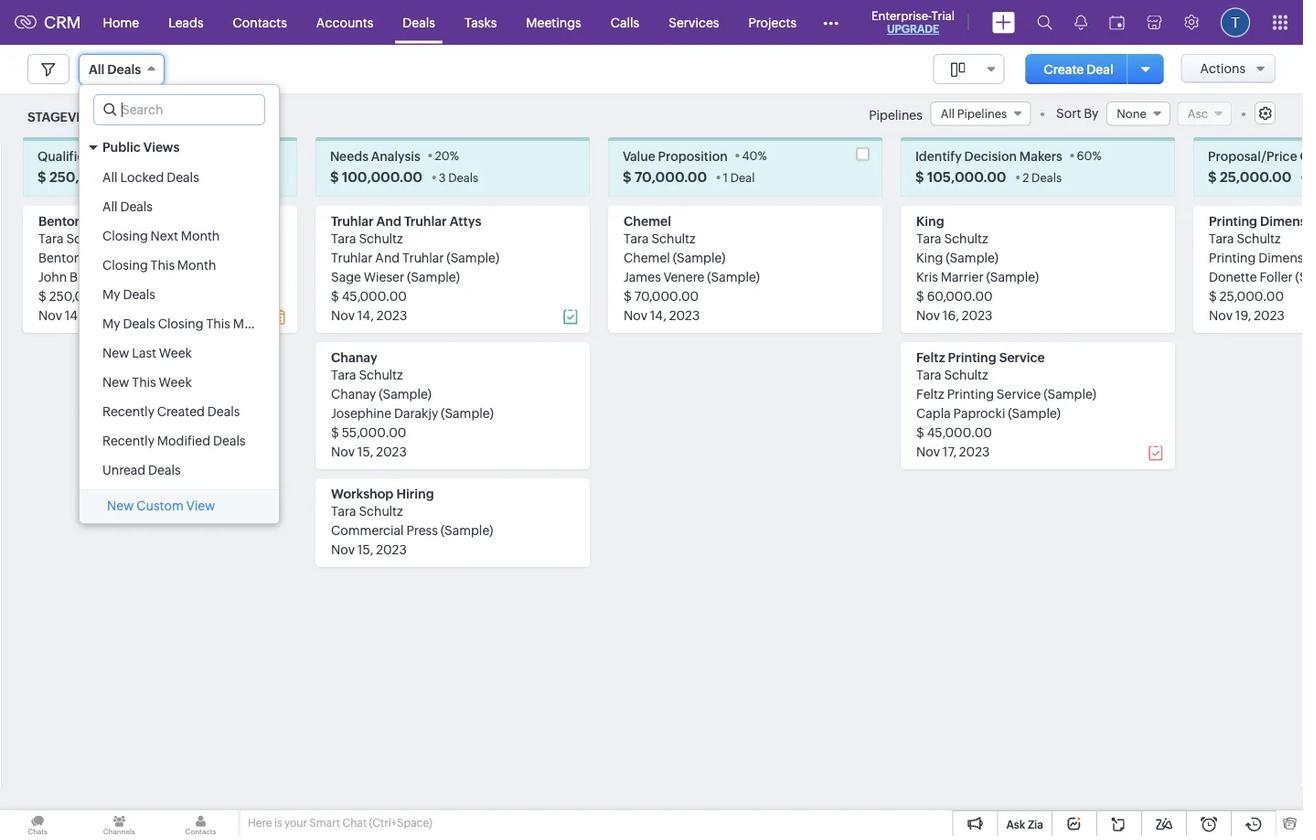 Task type: vqa. For each thing, say whether or not it's contained in the screenshot.
2023
yes



Task type: describe. For each thing, give the bounding box(es) containing it.
all pipelines
[[941, 107, 1008, 120]]

modified
[[157, 434, 211, 448]]

value
[[623, 148, 656, 163]]

zia
[[1028, 818, 1044, 831]]

(sample) up my deals
[[97, 269, 150, 284]]

(sample) up the capla paprocki (sample) link
[[1044, 386, 1097, 401]]

chemel link
[[624, 213, 672, 228]]

$ inside king tara schultz king (sample) kris marrier (sample) $ 60,000.00 nov 16, 2023
[[917, 288, 925, 303]]

10 %
[[130, 148, 152, 162]]

deals inside recently modified deals option
[[213, 434, 246, 448]]

schultz inside 'truhlar and truhlar attys tara schultz truhlar and truhlar (sample) sage wieser (sample) $ 45,000.00 nov 14, 2023'
[[359, 231, 403, 245]]

next
[[151, 229, 178, 243]]

deals inside unread deals 'option'
[[148, 463, 181, 478]]

deals link
[[388, 0, 450, 44]]

home link
[[88, 0, 154, 44]]

search image
[[1038, 15, 1053, 30]]

chanay link
[[331, 350, 378, 364]]

signals element
[[1064, 0, 1099, 45]]

identify
[[916, 148, 962, 163]]

pipelines inside all pipelines field
[[958, 107, 1008, 120]]

$ down needs
[[330, 169, 339, 185]]

% for $ 105,000.00
[[1093, 148, 1102, 162]]

is
[[274, 817, 282, 829]]

40 %
[[742, 148, 767, 162]]

70,000.00 inside chemel tara schultz chemel (sample) james venere (sample) $ 70,000.00 nov 14, 2023
[[635, 288, 699, 303]]

% for $ 100,000.00
[[450, 148, 459, 162]]

60,000.00
[[927, 288, 993, 303]]

contacts image
[[163, 811, 238, 836]]

ask
[[1007, 818, 1026, 831]]

chanay (sample) link
[[331, 386, 432, 401]]

stageview
[[27, 110, 100, 125]]

sage wieser (sample) link
[[331, 269, 460, 284]]

(sample) up josephine darakjy (sample) "link"
[[379, 386, 432, 401]]

(sample) right darakjy
[[441, 406, 494, 420]]

deals right 3
[[448, 170, 479, 184]]

value proposition
[[623, 148, 728, 163]]

all inside all deals option
[[102, 199, 118, 214]]

$ inside feltz printing service tara schultz feltz printing service (sample) capla paprocki (sample) $ 45,000.00 nov 17, 2023
[[917, 425, 925, 439]]

create
[[1044, 62, 1085, 76]]

2023 inside 'truhlar and truhlar attys tara schultz truhlar and truhlar (sample) sage wieser (sample) $ 45,000.00 nov 14, 2023'
[[377, 308, 407, 322]]

(sample) up 'john butt (sample)' 'link'
[[84, 250, 137, 265]]

0 vertical spatial service
[[1000, 350, 1045, 364]]

2023 inside king tara schultz king (sample) kris marrier (sample) $ 60,000.00 nov 16, 2023
[[962, 308, 993, 322]]

truhlar and truhlar attys tara schultz truhlar and truhlar (sample) sage wieser (sample) $ 45,000.00 nov 14, 2023
[[331, 213, 500, 322]]

19,
[[1236, 308, 1252, 322]]

deals inside deals link
[[403, 15, 435, 30]]

sort by
[[1057, 106, 1099, 121]]

schultz inside chemel tara schultz chemel (sample) james venere (sample) $ 70,000.00 nov 14, 2023
[[652, 231, 696, 245]]

All Pipelines field
[[931, 102, 1031, 126]]

public
[[102, 140, 141, 155]]

proposal/price
[[1209, 148, 1298, 163]]

tara inside chanay tara schultz chanay (sample) josephine darakjy (sample) $ 55,000.00 nov 15, 2023
[[331, 367, 356, 382]]

2023 inside benton tara schultz benton (sample) john butt (sample) $ 250,000.00 nov 14, 2023
[[84, 308, 115, 322]]

$ 250,000.00
[[38, 169, 131, 185]]

view
[[186, 499, 215, 513]]

tara inside "workshop hiring tara schultz commercial press (sample) nov 15, 2023"
[[331, 503, 356, 518]]

2 feltz from the top
[[917, 386, 945, 401]]

attys
[[450, 213, 482, 228]]

(sample) inside "workshop hiring tara schultz commercial press (sample) nov 15, 2023"
[[441, 523, 494, 537]]

$ inside printing dimens tara schultz printing dimens donette foller (s $ 25,000.00 nov 19, 2023
[[1210, 288, 1218, 303]]

new for new last week
[[102, 346, 129, 360]]

james venere (sample) link
[[624, 269, 760, 284]]

sort
[[1057, 106, 1082, 121]]

josephine
[[331, 406, 392, 420]]

accounts
[[316, 15, 374, 30]]

all deals inside 'field'
[[89, 62, 141, 77]]

recently created deals
[[102, 404, 240, 419]]

truhlar and truhlar attys link
[[331, 213, 482, 228]]

this for week
[[132, 375, 156, 390]]

tasks link
[[450, 0, 512, 44]]

1 chanay from the top
[[331, 350, 378, 364]]

calendar image
[[1110, 15, 1125, 30]]

profile element
[[1210, 0, 1262, 44]]

home
[[103, 15, 139, 30]]

$ 100,000.00
[[330, 169, 423, 185]]

crm link
[[15, 13, 81, 32]]

butt
[[70, 269, 95, 284]]

truhlar down $ 100,000.00
[[331, 213, 374, 228]]

meetings link
[[512, 0, 596, 44]]

recently modified deals option
[[80, 426, 279, 456]]

55,000.00
[[342, 425, 407, 439]]

2 benton from the top
[[38, 250, 82, 265]]

calls link
[[596, 0, 654, 44]]

chemel tara schultz chemel (sample) james venere (sample) $ 70,000.00 nov 14, 2023
[[624, 213, 760, 322]]

$ inside 'truhlar and truhlar attys tara schultz truhlar and truhlar (sample) sage wieser (sample) $ 45,000.00 nov 14, 2023'
[[331, 288, 339, 303]]

trial
[[932, 9, 955, 22]]

week for new this week
[[159, 375, 192, 390]]

1 benton from the top
[[38, 213, 82, 228]]

last
[[132, 346, 156, 360]]

(s
[[1296, 269, 1304, 284]]

$ down the qualification
[[38, 169, 46, 185]]

$ 70,000.00
[[623, 169, 707, 185]]

1 feltz from the top
[[917, 350, 946, 364]]

Other Modules field
[[812, 8, 851, 37]]

unread deals option
[[80, 456, 279, 485]]

new for new custom view
[[107, 499, 134, 513]]

10
[[130, 148, 143, 162]]

(sample) down feltz printing service (sample) link
[[1009, 406, 1061, 420]]

2
[[1023, 170, 1030, 184]]

commercial press (sample) link
[[331, 523, 494, 537]]

crm
[[44, 13, 81, 32]]

profile image
[[1221, 8, 1251, 37]]

press
[[407, 523, 438, 537]]

feltz printing service (sample) link
[[917, 386, 1097, 401]]

nov inside 'truhlar and truhlar attys tara schultz truhlar and truhlar (sample) sage wieser (sample) $ 45,000.00 nov 14, 2023'
[[331, 308, 355, 322]]

(sample) right marrier
[[987, 269, 1040, 284]]

closing this month option
[[80, 251, 279, 280]]

deal inside button
[[1087, 62, 1114, 76]]

create menu element
[[982, 0, 1027, 44]]

0 vertical spatial and
[[377, 213, 402, 228]]

new this week
[[102, 375, 192, 390]]

All Deals field
[[79, 54, 165, 85]]

capla
[[917, 406, 951, 420]]

(sample) down attys
[[447, 250, 500, 265]]

channels image
[[82, 811, 157, 836]]

projects link
[[734, 0, 812, 44]]

2 chemel from the top
[[624, 250, 671, 265]]

truhlar up sage wieser (sample) link
[[403, 250, 444, 265]]

my deals option
[[80, 280, 279, 309]]

(sample) down truhlar and truhlar (sample) link
[[407, 269, 460, 284]]

created
[[157, 404, 205, 419]]

venere
[[664, 269, 705, 284]]

create deal button
[[1026, 54, 1132, 84]]

schultz inside printing dimens tara schultz printing dimens donette foller (s $ 25,000.00 nov 19, 2023
[[1237, 231, 1282, 245]]

0 horizontal spatial pipelines
[[869, 108, 923, 122]]

(sample) up kris marrier (sample) link
[[946, 250, 999, 265]]

nov inside chanay tara schultz chanay (sample) josephine darakjy (sample) $ 55,000.00 nov 15, 2023
[[331, 444, 355, 459]]

2 printing dimens link from the top
[[1210, 250, 1304, 265]]

1 vertical spatial dimens
[[1259, 250, 1304, 265]]

nov inside printing dimens tara schultz printing dimens donette foller (s $ 25,000.00 nov 19, 2023
[[1210, 308, 1233, 322]]

3 % from the left
[[758, 148, 767, 162]]

3 deals
[[439, 170, 479, 184]]

recently for recently modified deals
[[102, 434, 155, 448]]

leads
[[168, 15, 204, 30]]

new custom view link
[[80, 490, 279, 523]]

nov inside feltz printing service tara schultz feltz printing service (sample) capla paprocki (sample) $ 45,000.00 nov 17, 2023
[[917, 444, 941, 459]]

40
[[742, 148, 758, 162]]

closing for closing next month
[[102, 229, 148, 243]]

deals right 2
[[1032, 170, 1062, 184]]

kris
[[917, 269, 939, 284]]

services link
[[654, 0, 734, 44]]

all inside all deals 'field'
[[89, 62, 105, 77]]

1 deal for $ 250,000.00
[[147, 170, 179, 184]]

chemel (sample) link
[[624, 250, 726, 265]]

% for $ 250,000.00
[[143, 148, 152, 162]]

actions
[[1201, 61, 1246, 76]]

all inside "all locked deals" option
[[102, 170, 118, 185]]

$ inside chanay tara schultz chanay (sample) josephine darakjy (sample) $ 55,000.00 nov 15, 2023
[[331, 425, 339, 439]]

printing dimens tara schultz printing dimens donette foller (s $ 25,000.00 nov 19, 2023
[[1210, 213, 1304, 322]]

locked
[[120, 170, 164, 185]]

q
[[1301, 148, 1304, 163]]

signals image
[[1075, 15, 1088, 30]]

$ 105,000.00
[[916, 169, 1007, 185]]

$ inside chemel tara schultz chemel (sample) james venere (sample) $ 70,000.00 nov 14, 2023
[[624, 288, 632, 303]]

views
[[143, 140, 180, 155]]

(sample) up james venere (sample) link
[[673, 250, 726, 265]]

tara inside printing dimens tara schultz printing dimens donette foller (s $ 25,000.00 nov 19, 2023
[[1210, 231, 1235, 245]]

tara inside 'truhlar and truhlar attys tara schultz truhlar and truhlar (sample) sage wieser (sample) $ 45,000.00 nov 14, 2023'
[[331, 231, 356, 245]]

nov inside king tara schultz king (sample) kris marrier (sample) $ 60,000.00 nov 16, 2023
[[917, 308, 941, 322]]

2 deals
[[1023, 170, 1062, 184]]

by
[[1084, 106, 1099, 121]]

decision
[[965, 148, 1018, 163]]



Task type: locate. For each thing, give the bounding box(es) containing it.
1 vertical spatial 45,000.00
[[927, 425, 993, 439]]

0 horizontal spatial deal
[[154, 170, 179, 184]]

workshop hiring tara schultz commercial press (sample) nov 15, 2023
[[331, 486, 494, 557]]

king link
[[917, 213, 945, 228]]

0 vertical spatial chanay
[[331, 350, 378, 364]]

size image
[[951, 61, 966, 78]]

0 horizontal spatial 45,000.00
[[342, 288, 407, 303]]

45,000.00 up 17,
[[927, 425, 993, 439]]

new
[[102, 346, 129, 360], [102, 375, 129, 390], [107, 499, 134, 513]]

darakjy
[[394, 406, 438, 420]]

my down 'john butt (sample)' 'link'
[[102, 287, 120, 302]]

workshop
[[331, 486, 394, 501]]

nov down james in the top of the page
[[624, 308, 648, 322]]

all left locked
[[102, 170, 118, 185]]

1 horizontal spatial 14,
[[358, 308, 374, 322]]

john
[[38, 269, 67, 284]]

2 % from the left
[[450, 148, 459, 162]]

0 vertical spatial recently
[[102, 404, 155, 419]]

deals inside recently created deals option
[[207, 404, 240, 419]]

new inside "link"
[[107, 499, 134, 513]]

deals up last
[[123, 317, 156, 331]]

15, down the 55,000.00
[[358, 444, 374, 459]]

1 15, from the top
[[358, 444, 374, 459]]

my for my deals closing this month
[[102, 317, 120, 331]]

benton (sample) link
[[38, 250, 137, 265]]

deal for $ 70,000.00
[[731, 170, 755, 184]]

1 week from the top
[[159, 346, 192, 360]]

contacts link
[[218, 0, 302, 44]]

dimens
[[1261, 213, 1304, 228], [1259, 250, 1304, 265]]

2023 down venere
[[669, 308, 700, 322]]

1 vertical spatial recently
[[102, 434, 155, 448]]

1
[[147, 170, 152, 184], [724, 170, 728, 184]]

tasks
[[465, 15, 497, 30]]

week
[[159, 346, 192, 360], [159, 375, 192, 390]]

100,000.00
[[342, 169, 423, 185]]

new this week option
[[80, 368, 279, 397]]

create menu image
[[993, 11, 1016, 33]]

chemel up james in the top of the page
[[624, 250, 671, 265]]

nov down the 55,000.00
[[331, 444, 355, 459]]

% right proposition
[[758, 148, 767, 162]]

needs analysis
[[330, 148, 421, 163]]

1 horizontal spatial deal
[[731, 170, 755, 184]]

$ down capla at the right of page
[[917, 425, 925, 439]]

all inside all pipelines field
[[941, 107, 955, 120]]

1 for $ 70,000.00
[[724, 170, 728, 184]]

60
[[1077, 148, 1093, 162]]

1 14, from the left
[[65, 308, 81, 322]]

2023 inside feltz printing service tara schultz feltz printing service (sample) capla paprocki (sample) $ 45,000.00 nov 17, 2023
[[960, 444, 990, 459]]

recently for recently created deals
[[102, 404, 155, 419]]

week for new last week
[[159, 346, 192, 360]]

2 horizontal spatial 14,
[[650, 308, 667, 322]]

(ctrl+space)
[[369, 817, 433, 829]]

your
[[285, 817, 307, 829]]

all deals option
[[80, 192, 279, 221]]

truhlar up truhlar and truhlar (sample) link
[[404, 213, 447, 228]]

45,000.00 down wieser
[[342, 288, 407, 303]]

(sample) right press
[[441, 523, 494, 537]]

2023 inside printing dimens tara schultz printing dimens donette foller (s $ 25,000.00 nov 19, 2023
[[1255, 308, 1285, 322]]

1 vertical spatial this
[[206, 317, 230, 331]]

recently down new this week
[[102, 404, 155, 419]]

deals down closing this month
[[123, 287, 156, 302]]

tara down chanay link
[[331, 367, 356, 382]]

tara inside chemel tara schultz chemel (sample) james venere (sample) $ 70,000.00 nov 14, 2023
[[624, 231, 649, 245]]

schultz inside "workshop hiring tara schultz commercial press (sample) nov 15, 2023"
[[359, 503, 403, 518]]

schultz inside king tara schultz king (sample) kris marrier (sample) $ 60,000.00 nov 16, 2023
[[945, 231, 989, 245]]

nov left the 16,
[[917, 308, 941, 322]]

recently modified deals
[[102, 434, 246, 448]]

2023 inside "workshop hiring tara schultz commercial press (sample) nov 15, 2023"
[[376, 542, 407, 557]]

1 printing dimens link from the top
[[1210, 213, 1304, 228]]

15, inside "workshop hiring tara schultz commercial press (sample) nov 15, 2023"
[[358, 542, 374, 557]]

service up the capla paprocki (sample) link
[[997, 386, 1042, 401]]

2023 right 17,
[[960, 444, 990, 459]]

1 deal down 40 on the right top
[[724, 170, 755, 184]]

60 %
[[1077, 148, 1102, 162]]

calls
[[611, 15, 640, 30]]

0 horizontal spatial 1
[[147, 170, 152, 184]]

deals inside all deals 'field'
[[107, 62, 141, 77]]

1 70,000.00 from the top
[[635, 169, 707, 185]]

schultz up donette foller (s link
[[1237, 231, 1282, 245]]

2023 inside chemel tara schultz chemel (sample) james venere (sample) $ 70,000.00 nov 14, 2023
[[669, 308, 700, 322]]

1 recently from the top
[[102, 404, 155, 419]]

0 vertical spatial 250,000.00
[[49, 169, 131, 185]]

1 chemel from the top
[[624, 213, 672, 228]]

none
[[1117, 107, 1147, 120]]

this down closing next month
[[151, 258, 175, 273]]

donette
[[1210, 269, 1258, 284]]

1 horizontal spatial 1 deal
[[724, 170, 755, 184]]

3
[[439, 170, 446, 184]]

closing
[[102, 229, 148, 243], [102, 258, 148, 273], [158, 317, 204, 331]]

2 vertical spatial this
[[132, 375, 156, 390]]

0 vertical spatial 70,000.00
[[635, 169, 707, 185]]

month for closing next month
[[181, 229, 220, 243]]

chats image
[[0, 811, 75, 836]]

1 vertical spatial chemel
[[624, 250, 671, 265]]

None field
[[934, 54, 1005, 84]]

1 vertical spatial my
[[102, 317, 120, 331]]

all deals down locked
[[102, 199, 153, 214]]

0 vertical spatial printing dimens link
[[1210, 213, 1304, 228]]

25,000.00 down donette foller (s link
[[1220, 288, 1285, 303]]

nov inside benton tara schultz benton (sample) john butt (sample) $ 250,000.00 nov 14, 2023
[[38, 308, 62, 322]]

king
[[917, 213, 945, 228], [917, 250, 944, 265]]

1 vertical spatial 15,
[[358, 542, 374, 557]]

enterprise-trial upgrade
[[872, 9, 955, 35]]

all locked deals
[[102, 170, 199, 185]]

tara inside feltz printing service tara schultz feltz printing service (sample) capla paprocki (sample) $ 45,000.00 nov 17, 2023
[[917, 367, 942, 382]]

printing dimens link up donette foller (s link
[[1210, 250, 1304, 265]]

unread deals
[[102, 463, 181, 478]]

15, inside chanay tara schultz chanay (sample) josephine darakjy (sample) $ 55,000.00 nov 15, 2023
[[358, 444, 374, 459]]

new for new this week
[[102, 375, 129, 390]]

here
[[248, 817, 272, 829]]

1 vertical spatial 70,000.00
[[635, 288, 699, 303]]

$ down john at the top of page
[[38, 288, 46, 303]]

printing dimens link down proposal/price q $ 25,000.00
[[1210, 213, 1304, 228]]

0 horizontal spatial 1 deal
[[147, 170, 179, 184]]

None field
[[1107, 102, 1171, 126]]

25,000.00 down proposal/price
[[1220, 169, 1292, 185]]

tara inside benton tara schultz benton (sample) john butt (sample) $ 250,000.00 nov 14, 2023
[[38, 231, 64, 245]]

deals right created
[[207, 404, 240, 419]]

2023 down my deals
[[84, 308, 115, 322]]

14, down butt
[[65, 308, 81, 322]]

capla paprocki (sample) link
[[917, 406, 1061, 420]]

1 vertical spatial closing
[[102, 258, 148, 273]]

0 horizontal spatial 14,
[[65, 308, 81, 322]]

kris marrier (sample) link
[[917, 269, 1040, 284]]

my deals closing this month option
[[80, 309, 279, 339]]

new down unread
[[107, 499, 134, 513]]

deal right create on the right
[[1087, 62, 1114, 76]]

1 vertical spatial king
[[917, 250, 944, 265]]

70,000.00 down "value proposition"
[[635, 169, 707, 185]]

new down 'new last week'
[[102, 375, 129, 390]]

public views region
[[80, 163, 279, 485]]

1 vertical spatial feltz
[[917, 386, 945, 401]]

0 vertical spatial chemel
[[624, 213, 672, 228]]

deals left "tasks" link
[[403, 15, 435, 30]]

schultz down workshop hiring link
[[359, 503, 403, 518]]

deal for $ 250,000.00
[[154, 170, 179, 184]]

tara down chemel link
[[624, 231, 649, 245]]

1 vertical spatial 25,000.00
[[1220, 288, 1285, 303]]

schultz up benton (sample) link
[[66, 231, 110, 245]]

2 week from the top
[[159, 375, 192, 390]]

14, inside benton tara schultz benton (sample) john butt (sample) $ 250,000.00 nov 14, 2023
[[65, 308, 81, 322]]

2 recently from the top
[[102, 434, 155, 448]]

this for month
[[151, 258, 175, 273]]

month for closing this month
[[177, 258, 216, 273]]

% up 3 deals
[[450, 148, 459, 162]]

paprocki
[[954, 406, 1006, 420]]

deal down 40 on the right top
[[731, 170, 755, 184]]

0 vertical spatial new
[[102, 346, 129, 360]]

1 king from the top
[[917, 213, 945, 228]]

0 vertical spatial dimens
[[1261, 213, 1304, 228]]

schultz up chemel (sample) link
[[652, 231, 696, 245]]

0 vertical spatial 15,
[[358, 444, 374, 459]]

truhlar and truhlar (sample) link
[[331, 250, 500, 265]]

deals down recently modified deals
[[148, 463, 181, 478]]

all locked deals option
[[80, 163, 279, 192]]

25,000.00 inside printing dimens tara schultz printing dimens donette foller (s $ 25,000.00 nov 19, 2023
[[1220, 288, 1285, 303]]

1 vertical spatial chanay
[[331, 386, 376, 401]]

70,000.00
[[635, 169, 707, 185], [635, 288, 699, 303]]

0 vertical spatial benton
[[38, 213, 82, 228]]

Search text field
[[94, 95, 264, 124]]

1 horizontal spatial 1
[[724, 170, 728, 184]]

deals
[[403, 15, 435, 30], [107, 62, 141, 77], [167, 170, 199, 185], [448, 170, 479, 184], [1032, 170, 1062, 184], [120, 199, 153, 214], [123, 287, 156, 302], [123, 317, 156, 331], [207, 404, 240, 419], [213, 434, 246, 448], [148, 463, 181, 478]]

1 250,000.00 from the top
[[49, 169, 131, 185]]

benton up benton (sample) link
[[38, 213, 82, 228]]

0 vertical spatial closing
[[102, 229, 148, 243]]

1 vertical spatial printing dimens link
[[1210, 250, 1304, 265]]

$ down proposal/price
[[1209, 169, 1217, 185]]

chanay tara schultz chanay (sample) josephine darakjy (sample) $ 55,000.00 nov 15, 2023
[[331, 350, 494, 459]]

2 1 deal from the left
[[724, 170, 755, 184]]

2 1 from the left
[[724, 170, 728, 184]]

1 1 deal from the left
[[147, 170, 179, 184]]

pipelines up identify decision makers
[[958, 107, 1008, 120]]

14, inside chemel tara schultz chemel (sample) james venere (sample) $ 70,000.00 nov 14, 2023
[[650, 308, 667, 322]]

qualification
[[38, 148, 115, 163]]

1 deal for $ 70,000.00
[[724, 170, 755, 184]]

enterprise-
[[872, 9, 932, 22]]

deals up all deals option
[[167, 170, 199, 185]]

feltz up capla at the right of page
[[917, 386, 945, 401]]

nov inside "workshop hiring tara schultz commercial press (sample) nov 15, 2023"
[[331, 542, 355, 557]]

4 % from the left
[[1093, 148, 1102, 162]]

new last week option
[[80, 339, 279, 368]]

0 vertical spatial week
[[159, 346, 192, 360]]

45,000.00 inside 'truhlar and truhlar attys tara schultz truhlar and truhlar (sample) sage wieser (sample) $ 45,000.00 nov 14, 2023'
[[342, 288, 407, 303]]

0 vertical spatial feltz
[[917, 350, 946, 364]]

$ down sage on the top left of page
[[331, 288, 339, 303]]

schultz up chanay (sample) link
[[359, 367, 403, 382]]

nov left 19,
[[1210, 308, 1233, 322]]

% up all locked deals
[[143, 148, 152, 162]]

1 vertical spatial all deals
[[102, 199, 153, 214]]

makers
[[1020, 148, 1063, 163]]

1 vertical spatial benton
[[38, 250, 82, 265]]

2 250,000.00 from the top
[[49, 288, 122, 303]]

my for my deals
[[102, 287, 120, 302]]

public views
[[102, 140, 180, 155]]

ask zia
[[1007, 818, 1044, 831]]

15,
[[358, 444, 374, 459], [358, 542, 374, 557]]

nov down sage on the top left of page
[[331, 308, 355, 322]]

benton tara schultz benton (sample) john butt (sample) $ 250,000.00 nov 14, 2023
[[38, 213, 150, 322]]

tara down king link
[[917, 231, 942, 245]]

recently created deals option
[[80, 397, 279, 426]]

14, for chemel tara schultz chemel (sample) james venere (sample) $ 70,000.00 nov 14, 2023
[[650, 308, 667, 322]]

upgrade
[[887, 23, 940, 35]]

printing
[[1210, 213, 1258, 228], [1210, 250, 1257, 265], [948, 350, 997, 364], [948, 386, 995, 401]]

2023 down the 55,000.00
[[376, 444, 407, 459]]

all up 'identify'
[[941, 107, 955, 120]]

1 vertical spatial service
[[997, 386, 1042, 401]]

schultz up king (sample) link on the top right of page
[[945, 231, 989, 245]]

month
[[181, 229, 220, 243], [177, 258, 216, 273], [233, 317, 272, 331]]

2 vertical spatial month
[[233, 317, 272, 331]]

45,000.00 inside feltz printing service tara schultz feltz printing service (sample) capla paprocki (sample) $ 45,000.00 nov 17, 2023
[[927, 425, 993, 439]]

my inside option
[[102, 287, 120, 302]]

2 vertical spatial closing
[[158, 317, 204, 331]]

1 vertical spatial month
[[177, 258, 216, 273]]

0 vertical spatial 45,000.00
[[342, 288, 407, 303]]

recently up unread
[[102, 434, 155, 448]]

nov down commercial
[[331, 542, 355, 557]]

deals inside my deals option
[[123, 287, 156, 302]]

1 vertical spatial 250,000.00
[[49, 288, 122, 303]]

closing next month
[[102, 229, 220, 243]]

250,000.00
[[49, 169, 131, 185], [49, 288, 122, 303]]

truhlar up sage on the top left of page
[[331, 250, 373, 265]]

$ inside benton tara schultz benton (sample) john butt (sample) $ 250,000.00 nov 14, 2023
[[38, 288, 46, 303]]

john butt (sample) link
[[38, 269, 150, 284]]

2 horizontal spatial deal
[[1087, 62, 1114, 76]]

tara down the benton link
[[38, 231, 64, 245]]

0 vertical spatial king
[[917, 213, 945, 228]]

tara down workshop in the bottom left of the page
[[331, 503, 356, 518]]

17,
[[943, 444, 957, 459]]

2 vertical spatial new
[[107, 499, 134, 513]]

closing left next
[[102, 229, 148, 243]]

recently inside option
[[102, 404, 155, 419]]

1 deal down views
[[147, 170, 179, 184]]

2 15, from the top
[[358, 542, 374, 557]]

1 25,000.00 from the top
[[1220, 169, 1292, 185]]

0 vertical spatial my
[[102, 287, 120, 302]]

2 14, from the left
[[358, 308, 374, 322]]

nov inside chemel tara schultz chemel (sample) james venere (sample) $ 70,000.00 nov 14, 2023
[[624, 308, 648, 322]]

2 chanay from the top
[[331, 386, 376, 401]]

$ down value
[[623, 169, 632, 185]]

2 70,000.00 from the top
[[635, 288, 699, 303]]

deals inside all deals option
[[120, 199, 153, 214]]

tara inside king tara schultz king (sample) kris marrier (sample) $ 60,000.00 nov 16, 2023
[[917, 231, 942, 245]]

2 my from the top
[[102, 317, 120, 331]]

1 horizontal spatial pipelines
[[958, 107, 1008, 120]]

$ down 'identify'
[[916, 169, 925, 185]]

benton link
[[38, 213, 82, 228]]

service up feltz printing service (sample) link
[[1000, 350, 1045, 364]]

(sample) right venere
[[707, 269, 760, 284]]

0 vertical spatial this
[[151, 258, 175, 273]]

wieser
[[364, 269, 405, 284]]

deals down locked
[[120, 199, 153, 214]]

1 horizontal spatial 45,000.00
[[927, 425, 993, 439]]

deals right 'modified' on the left of page
[[213, 434, 246, 448]]

1 vertical spatial and
[[375, 250, 400, 265]]

0 vertical spatial 25,000.00
[[1220, 169, 1292, 185]]

chemel up chemel (sample) link
[[624, 213, 672, 228]]

3 14, from the left
[[650, 308, 667, 322]]

1 down '10 %'
[[147, 170, 152, 184]]

my inside option
[[102, 317, 120, 331]]

all deals inside option
[[102, 199, 153, 214]]

0 vertical spatial month
[[181, 229, 220, 243]]

1 vertical spatial new
[[102, 375, 129, 390]]

schultz down feltz printing service link
[[945, 367, 989, 382]]

25,000.00 inside proposal/price q $ 25,000.00
[[1220, 169, 1292, 185]]

unread
[[102, 463, 146, 478]]

deal down views
[[154, 170, 179, 184]]

1 % from the left
[[143, 148, 152, 162]]

14, inside 'truhlar and truhlar attys tara schultz truhlar and truhlar (sample) sage wieser (sample) $ 45,000.00 nov 14, 2023'
[[358, 308, 374, 322]]

nov down john at the top of page
[[38, 308, 62, 322]]

$ down james in the top of the page
[[624, 288, 632, 303]]

0 vertical spatial all deals
[[89, 62, 141, 77]]

printing dimens link
[[1210, 213, 1304, 228], [1210, 250, 1304, 265]]

create deal
[[1044, 62, 1114, 76]]

needs
[[330, 148, 369, 163]]

new custom view
[[107, 499, 215, 513]]

1 for $ 250,000.00
[[147, 170, 152, 184]]

services
[[669, 15, 720, 30]]

schultz inside benton tara schultz benton (sample) john butt (sample) $ 250,000.00 nov 14, 2023
[[66, 231, 110, 245]]

1 vertical spatial week
[[159, 375, 192, 390]]

tara up sage on the top left of page
[[331, 231, 356, 245]]

deals down "home"
[[107, 62, 141, 77]]

1 1 from the left
[[147, 170, 152, 184]]

20 %
[[435, 148, 459, 162]]

hiring
[[397, 486, 434, 501]]

accounts link
[[302, 0, 388, 44]]

king (sample) link
[[917, 250, 999, 265]]

2023 right 19,
[[1255, 308, 1285, 322]]

14,
[[65, 308, 81, 322], [358, 308, 374, 322], [650, 308, 667, 322]]

2 king from the top
[[917, 250, 944, 265]]

month down closing next month option
[[177, 258, 216, 273]]

truhlar
[[331, 213, 374, 228], [404, 213, 447, 228], [331, 250, 373, 265], [403, 250, 444, 265]]

search element
[[1027, 0, 1064, 45]]

tara
[[38, 231, 64, 245], [331, 231, 356, 245], [624, 231, 649, 245], [917, 231, 942, 245], [1210, 231, 1235, 245], [331, 367, 356, 382], [917, 367, 942, 382], [331, 503, 356, 518]]

250,000.00 inside benton tara schultz benton (sample) john butt (sample) $ 250,000.00 nov 14, 2023
[[49, 288, 122, 303]]

$ inside proposal/price q $ 25,000.00
[[1209, 169, 1217, 185]]

closing this month
[[102, 258, 216, 273]]

closing for closing this month
[[102, 258, 148, 273]]

and up wieser
[[375, 250, 400, 265]]

schultz inside feltz printing service tara schultz feltz printing service (sample) capla paprocki (sample) $ 45,000.00 nov 17, 2023
[[945, 367, 989, 382]]

2023 down commercial press (sample) link
[[376, 542, 407, 557]]

70,000.00 down venere
[[635, 288, 699, 303]]

14, for benton tara schultz benton (sample) john butt (sample) $ 250,000.00 nov 14, 2023
[[65, 308, 81, 322]]

1 down proposition
[[724, 170, 728, 184]]

recently inside option
[[102, 434, 155, 448]]

2 25,000.00 from the top
[[1220, 288, 1285, 303]]

marrier
[[941, 269, 984, 284]]

deals inside my deals closing this month option
[[123, 317, 156, 331]]

commercial
[[331, 523, 404, 537]]

1 my from the top
[[102, 287, 120, 302]]

schultz inside chanay tara schultz chanay (sample) josephine darakjy (sample) $ 55,000.00 nov 15, 2023
[[359, 367, 403, 382]]

contacts
[[233, 15, 287, 30]]

donette foller (s link
[[1210, 269, 1304, 284]]

$
[[38, 169, 46, 185], [330, 169, 339, 185], [623, 169, 632, 185], [916, 169, 925, 185], [1209, 169, 1217, 185], [38, 288, 46, 303], [331, 288, 339, 303], [624, 288, 632, 303], [917, 288, 925, 303], [1210, 288, 1218, 303], [331, 425, 339, 439], [917, 425, 925, 439]]

feltz down the 16,
[[917, 350, 946, 364]]

$ down donette
[[1210, 288, 1218, 303]]

2023 inside chanay tara schultz chanay (sample) josephine darakjy (sample) $ 55,000.00 nov 15, 2023
[[376, 444, 407, 459]]

closing next month option
[[80, 221, 279, 251]]

deals inside "all locked deals" option
[[167, 170, 199, 185]]



